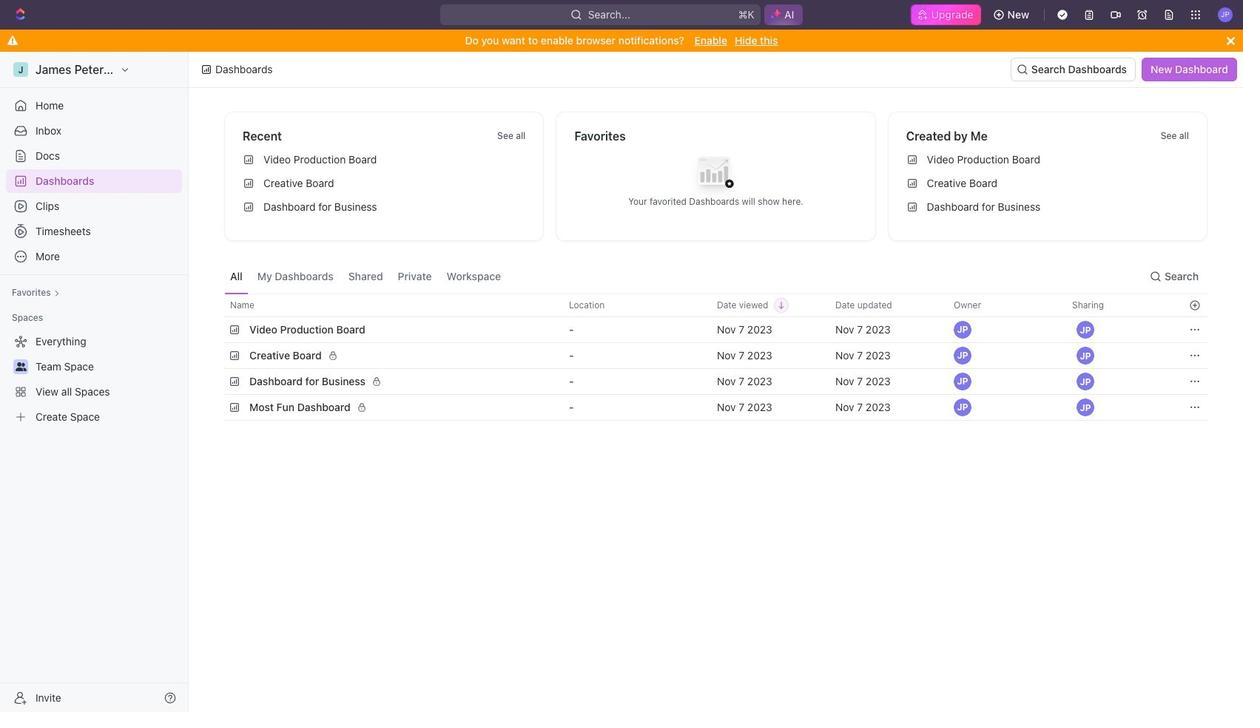 Task type: vqa. For each thing, say whether or not it's contained in the screenshot.
"Created" on the top of the page
no



Task type: describe. For each thing, give the bounding box(es) containing it.
sidebar navigation
[[0, 52, 192, 713]]

user group image
[[15, 363, 26, 372]]

3 row from the top
[[224, 341, 1208, 371]]

tree inside sidebar navigation
[[6, 330, 182, 429]]

4 row from the top
[[224, 367, 1208, 397]]



Task type: locate. For each thing, give the bounding box(es) containing it.
james peterson's workspace, , element
[[13, 62, 28, 77]]

tab list
[[224, 259, 507, 294]]

james peterson, , element
[[954, 321, 972, 339], [1077, 321, 1095, 339], [954, 347, 972, 365], [1077, 347, 1095, 365], [954, 373, 972, 391], [1077, 373, 1095, 391], [954, 399, 972, 417], [1077, 399, 1095, 417]]

tree
[[6, 330, 182, 429]]

no favorited dashboards image
[[687, 145, 746, 205]]

1 row from the top
[[224, 294, 1208, 318]]

2 row from the top
[[224, 315, 1208, 345]]

table
[[224, 294, 1208, 423]]

row
[[224, 294, 1208, 318], [224, 315, 1208, 345], [224, 341, 1208, 371], [224, 367, 1208, 397], [224, 393, 1208, 423]]

5 row from the top
[[224, 393, 1208, 423]]



